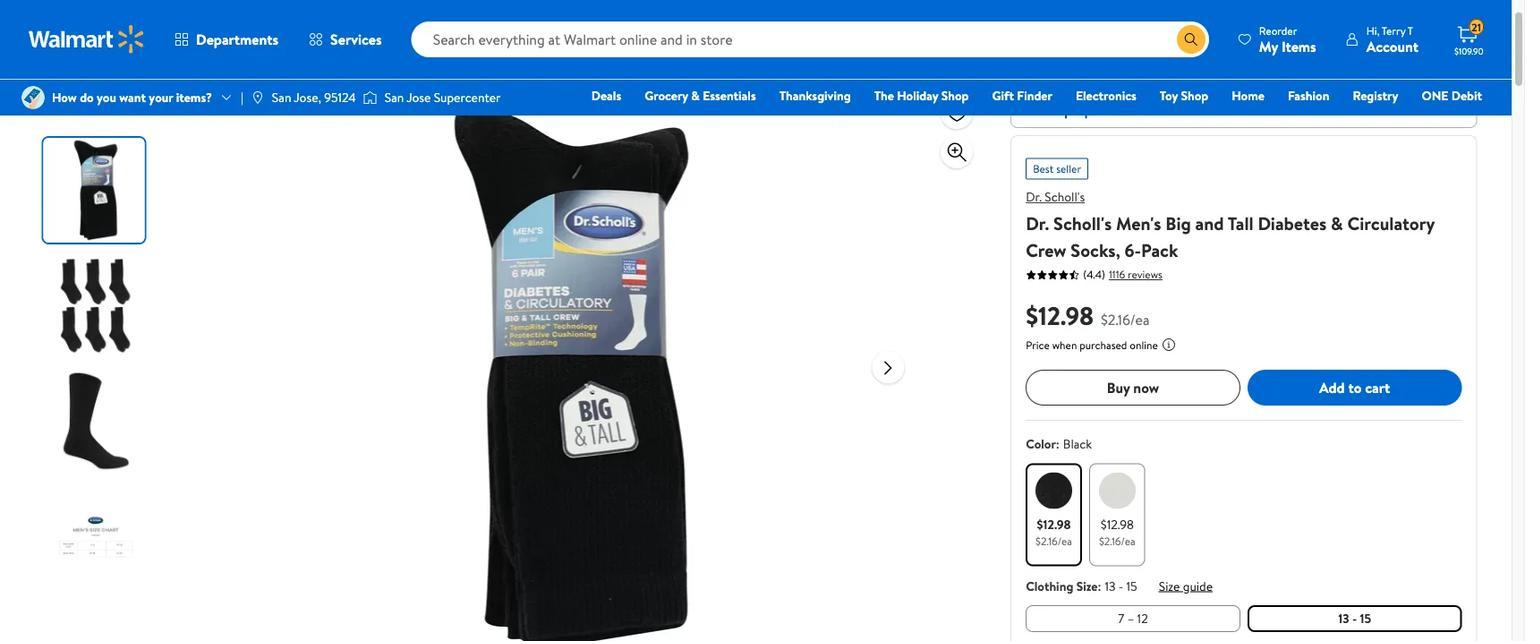 Task type: locate. For each thing, give the bounding box(es) containing it.
0 horizontal spatial 15
[[1127, 578, 1138, 595]]

0 vertical spatial -
[[1119, 578, 1124, 595]]

scholl's down "seller"
[[1045, 189, 1086, 206]]

7 – 12
[[1119, 610, 1149, 628]]

clothing for clothing size : 13 - 15
[[1026, 578, 1074, 595]]

0 horizontal spatial mens
[[100, 53, 129, 71]]

0 vertical spatial scholl's
[[1045, 189, 1086, 206]]

$12.98
[[1026, 298, 1094, 333], [1038, 516, 1072, 533], [1101, 516, 1134, 533]]

san for san jose supercenter
[[385, 89, 404, 106]]

1 horizontal spatial -
[[1353, 610, 1358, 628]]

san left jose in the top left of the page
[[385, 89, 404, 106]]

1 mens from the left
[[100, 53, 129, 71]]

2 / from the left
[[186, 53, 191, 71]]

dr. scholl's dr. scholl's men's big and tall diabetes & circulatory crew socks, 6-pack
[[1026, 189, 1435, 263]]

1 horizontal spatial 15
[[1361, 610, 1372, 628]]

deals
[[592, 87, 622, 104]]

1 horizontal spatial san
[[385, 89, 404, 106]]

 image for san jose supercenter
[[363, 89, 378, 107]]

1 / from the left
[[88, 53, 93, 71]]

mens multipacks link
[[198, 53, 289, 71]]

1 vertical spatial -
[[1353, 610, 1358, 628]]

0 horizontal spatial -
[[1119, 578, 1124, 595]]

the
[[875, 87, 895, 104]]

want
[[119, 89, 146, 106]]

one debit link
[[1414, 86, 1491, 105]]

0 vertical spatial 15
[[1127, 578, 1138, 595]]

1 vertical spatial :
[[1098, 578, 1102, 595]]

zoom image modal image
[[947, 142, 968, 163]]

size
[[1077, 578, 1098, 595], [1159, 578, 1181, 595]]

 image right '95124' at top left
[[363, 89, 378, 107]]

multipacks
[[230, 53, 289, 71]]

walmart+ link
[[1422, 111, 1491, 130]]

how
[[52, 89, 77, 106]]

1 vertical spatial scholl's
[[1054, 211, 1112, 236]]

mens down departments
[[198, 53, 227, 71]]

hi,
[[1367, 23, 1380, 38]]

dr.
[[1026, 189, 1042, 206], [1026, 211, 1050, 236]]

0 vertical spatial dr.
[[1026, 189, 1042, 206]]

1 horizontal spatial &
[[1332, 211, 1344, 236]]

1 vertical spatial 13
[[1339, 610, 1350, 628]]

buy now button
[[1026, 370, 1241, 406]]

mens up you
[[100, 53, 129, 71]]

color
[[1026, 436, 1057, 453]]

2 horizontal spatial  image
[[363, 89, 378, 107]]

san for san jose, 95124
[[272, 89, 291, 106]]

2 horizontal spatial clothing
[[1026, 578, 1074, 595]]

0 horizontal spatial size
[[1077, 578, 1098, 595]]

color list
[[1023, 460, 1466, 570]]

when
[[1053, 338, 1078, 353]]

-
[[1119, 578, 1124, 595], [1353, 610, 1358, 628]]

& right grocery
[[692, 87, 700, 104]]

0 vertical spatial :
[[1057, 436, 1060, 453]]

0 horizontal spatial :
[[1057, 436, 1060, 453]]

0 horizontal spatial shop
[[942, 87, 969, 104]]

 image left how
[[21, 86, 45, 109]]

1 horizontal spatial :
[[1098, 578, 1102, 595]]

san left jose,
[[272, 89, 291, 106]]

1 horizontal spatial size
[[1159, 578, 1181, 595]]

clothing for clothing / mens clothing / mens multipacks
[[34, 53, 81, 71]]

1 san from the left
[[272, 89, 291, 106]]

electronics
[[1076, 87, 1137, 104]]

size left 'guide' at the bottom of the page
[[1159, 578, 1181, 595]]

home link
[[1224, 86, 1273, 105]]

scholl's up socks,
[[1054, 211, 1112, 236]]

1 horizontal spatial 13
[[1339, 610, 1350, 628]]

/ right clothing link
[[88, 53, 93, 71]]

13
[[1106, 578, 1116, 595], [1339, 610, 1350, 628]]

buy now
[[1108, 378, 1160, 398]]

dr. down best on the top right of page
[[1026, 189, 1042, 206]]

0 horizontal spatial  image
[[21, 86, 45, 109]]

$2.16/ea
[[1102, 310, 1150, 330], [1036, 534, 1073, 549], [1100, 534, 1136, 549]]

search icon image
[[1185, 32, 1199, 47]]

7 – 12 button
[[1026, 606, 1241, 633]]

2 size from the left
[[1159, 578, 1181, 595]]

1 horizontal spatial  image
[[251, 90, 265, 105]]

1 horizontal spatial /
[[186, 53, 191, 71]]

big
[[1166, 211, 1192, 236]]

0 horizontal spatial /
[[88, 53, 93, 71]]

95124
[[324, 89, 356, 106]]

san jose supercenter
[[385, 89, 501, 106]]

13 inside button
[[1339, 610, 1350, 628]]

account
[[1367, 36, 1419, 56]]

san jose, 95124
[[272, 89, 356, 106]]

add to cart button
[[1248, 370, 1463, 406]]

departments button
[[159, 18, 294, 61]]

1 shop from the left
[[942, 87, 969, 104]]

thanksgiving link
[[772, 86, 859, 105]]

- inside button
[[1353, 610, 1358, 628]]

1 horizontal spatial shop
[[1182, 87, 1209, 104]]

items?
[[176, 89, 212, 106]]

men's
[[1117, 211, 1162, 236]]

how do you want your items?
[[52, 89, 212, 106]]

/ up the items?
[[186, 53, 191, 71]]

: up the 7 – 12 button on the right bottom
[[1098, 578, 1102, 595]]

dr. scholl's men's big and tall diabetes & circulatory crew socks, 6-pack image
[[285, 94, 858, 641]]

& right diabetes
[[1332, 211, 1344, 236]]

price when purchased online
[[1026, 338, 1159, 353]]

dr. scholl's men's big and tall diabetes & circulatory crew socks, 6-pack - image 1 of 4 image
[[43, 138, 148, 243]]

0 horizontal spatial san
[[272, 89, 291, 106]]

socks,
[[1071, 238, 1121, 263]]

 image for how do you want your items?
[[21, 86, 45, 109]]

 image right | at the left top
[[251, 90, 265, 105]]

san
[[272, 89, 291, 106], [385, 89, 404, 106]]

1 vertical spatial &
[[1332, 211, 1344, 236]]

online
[[1130, 338, 1159, 353]]

add
[[1320, 378, 1346, 398]]

0 vertical spatial &
[[692, 87, 700, 104]]

mens
[[100, 53, 129, 71], [198, 53, 227, 71]]

1 vertical spatial 15
[[1361, 610, 1372, 628]]

dr. up crew
[[1026, 211, 1050, 236]]

registry
[[1353, 87, 1399, 104]]

1 horizontal spatial mens
[[198, 53, 227, 71]]

15 inside button
[[1361, 610, 1372, 628]]

0 horizontal spatial clothing
[[34, 53, 81, 71]]

$12.98 $2.16/ea
[[1026, 298, 1150, 333], [1036, 516, 1073, 549], [1100, 516, 1136, 549]]

clothing / mens clothing / mens multipacks
[[34, 53, 289, 71]]

shop right holiday
[[942, 87, 969, 104]]

gift finder link
[[985, 86, 1061, 105]]

: left black
[[1057, 436, 1060, 453]]

&
[[692, 87, 700, 104], [1332, 211, 1344, 236]]

finder
[[1018, 87, 1053, 104]]

deals link
[[584, 86, 630, 105]]

/
[[88, 53, 93, 71], [186, 53, 191, 71]]

shop right toy on the top right
[[1182, 87, 1209, 104]]

 image
[[21, 86, 45, 109], [363, 89, 378, 107], [251, 90, 265, 105]]

walmart+
[[1430, 112, 1483, 129]]

:
[[1057, 436, 1060, 453], [1098, 578, 1102, 595]]

1 vertical spatial dr.
[[1026, 211, 1050, 236]]

your
[[149, 89, 173, 106]]

2 san from the left
[[385, 89, 404, 106]]

size up the 7 – 12 button on the right bottom
[[1077, 578, 1098, 595]]

size guide button
[[1159, 578, 1213, 595]]

0 horizontal spatial &
[[692, 87, 700, 104]]

0 horizontal spatial 13
[[1106, 578, 1116, 595]]

clothing size : 13 - 15
[[1026, 578, 1138, 595]]



Task type: vqa. For each thing, say whether or not it's contained in the screenshot.
Seths
no



Task type: describe. For each thing, give the bounding box(es) containing it.
12
[[1138, 610, 1149, 628]]

reviews
[[1128, 267, 1163, 283]]

guide
[[1184, 578, 1213, 595]]

carts
[[1113, 102, 1140, 120]]

reorder my items
[[1260, 23, 1317, 56]]

reorder
[[1260, 23, 1298, 38]]

toy shop
[[1160, 87, 1209, 104]]

(4.4) 1116 reviews
[[1084, 267, 1163, 283]]

grocery & essentials link
[[637, 86, 765, 105]]

crew
[[1026, 238, 1067, 263]]

thanksgiving
[[780, 87, 851, 104]]

home
[[1233, 87, 1265, 104]]

dr. scholl's men's big and tall diabetes & circulatory crew socks, 6-pack - image 3 of 4 image
[[43, 369, 148, 474]]

gift finder
[[993, 87, 1053, 104]]

1116 reviews link
[[1106, 267, 1163, 283]]

grocery
[[645, 87, 689, 104]]

& inside 'link'
[[692, 87, 700, 104]]

now
[[1134, 378, 1160, 398]]

cart
[[1366, 378, 1391, 398]]

Search search field
[[412, 21, 1210, 57]]

the holiday shop
[[875, 87, 969, 104]]

toy shop link
[[1152, 86, 1217, 105]]

dr. scholl's men's big and tall diabetes & circulatory crew socks, 6-pack - image 2 of 4 image
[[43, 254, 148, 359]]

buy
[[1108, 378, 1131, 398]]

items
[[1282, 36, 1317, 56]]

1 size from the left
[[1077, 578, 1098, 595]]

6-
[[1125, 238, 1142, 263]]

services button
[[294, 18, 397, 61]]

mens clothing link
[[100, 53, 179, 71]]

best seller
[[1034, 162, 1082, 177]]

essentials
[[703, 87, 756, 104]]

add to cart
[[1320, 378, 1391, 398]]

$109.90
[[1455, 45, 1484, 57]]

in 50+ people's carts
[[1026, 102, 1140, 120]]

jose,
[[294, 89, 321, 106]]

dr. scholl's link
[[1026, 189, 1086, 206]]

holiday
[[898, 87, 939, 104]]

in
[[1026, 102, 1037, 120]]

13 - 15 button
[[1248, 606, 1463, 633]]

 image for san jose, 95124
[[251, 90, 265, 105]]

add to favorites list, dr. scholl's men's big and tall diabetes & circulatory crew socks, 6-pack image
[[947, 102, 968, 124]]

walmart image
[[29, 25, 145, 54]]

–
[[1128, 610, 1135, 628]]

people's
[[1065, 102, 1110, 120]]

1 horizontal spatial clothing
[[132, 53, 179, 71]]

registry link
[[1345, 86, 1407, 105]]

supercenter
[[434, 89, 501, 106]]

black
[[1064, 436, 1093, 453]]

size guide
[[1159, 578, 1213, 595]]

one debit walmart+
[[1422, 87, 1483, 129]]

one
[[1422, 87, 1449, 104]]

7
[[1119, 610, 1125, 628]]

dr. scholl's men's big and tall diabetes & circulatory crew socks, 6-pack - image 4 of 4 image
[[43, 485, 148, 590]]

2 dr. from the top
[[1026, 211, 1050, 236]]

fashion
[[1289, 87, 1330, 104]]

diabetes
[[1259, 211, 1327, 236]]

services
[[331, 30, 382, 49]]

1 dr. from the top
[[1026, 189, 1042, 206]]

t
[[1409, 23, 1414, 38]]

pack
[[1142, 238, 1179, 263]]

2 mens from the left
[[198, 53, 227, 71]]

clothing size list
[[1023, 602, 1466, 636]]

debit
[[1452, 87, 1483, 104]]

and
[[1196, 211, 1225, 236]]

hi, terry t account
[[1367, 23, 1419, 56]]

legal information image
[[1162, 338, 1177, 352]]

tall
[[1228, 211, 1254, 236]]

departments
[[196, 30, 279, 49]]

2 shop from the left
[[1182, 87, 1209, 104]]

my
[[1260, 36, 1279, 56]]

Walmart Site-Wide search field
[[412, 21, 1210, 57]]

toy
[[1160, 87, 1179, 104]]

1116
[[1109, 267, 1126, 283]]

13 - 15
[[1339, 610, 1372, 628]]

circulatory
[[1348, 211, 1435, 236]]

21
[[1472, 19, 1482, 35]]

you
[[97, 89, 116, 106]]

& inside "dr. scholl's dr. scholl's men's big and tall diabetes & circulatory crew socks, 6-pack"
[[1332, 211, 1344, 236]]

0 vertical spatial 13
[[1106, 578, 1116, 595]]

color : black
[[1026, 436, 1093, 453]]

50+
[[1040, 102, 1062, 120]]

next media item image
[[878, 357, 899, 379]]

do
[[80, 89, 94, 106]]

best
[[1034, 162, 1054, 177]]

fashion link
[[1281, 86, 1338, 105]]

to
[[1349, 378, 1363, 398]]

(4.4)
[[1084, 267, 1106, 283]]

purchased
[[1080, 338, 1128, 353]]

electronics link
[[1068, 86, 1145, 105]]

grocery & essentials
[[645, 87, 756, 104]]

gift
[[993, 87, 1015, 104]]

the holiday shop link
[[867, 86, 978, 105]]

clothing link
[[34, 53, 81, 71]]

terry
[[1383, 23, 1406, 38]]



